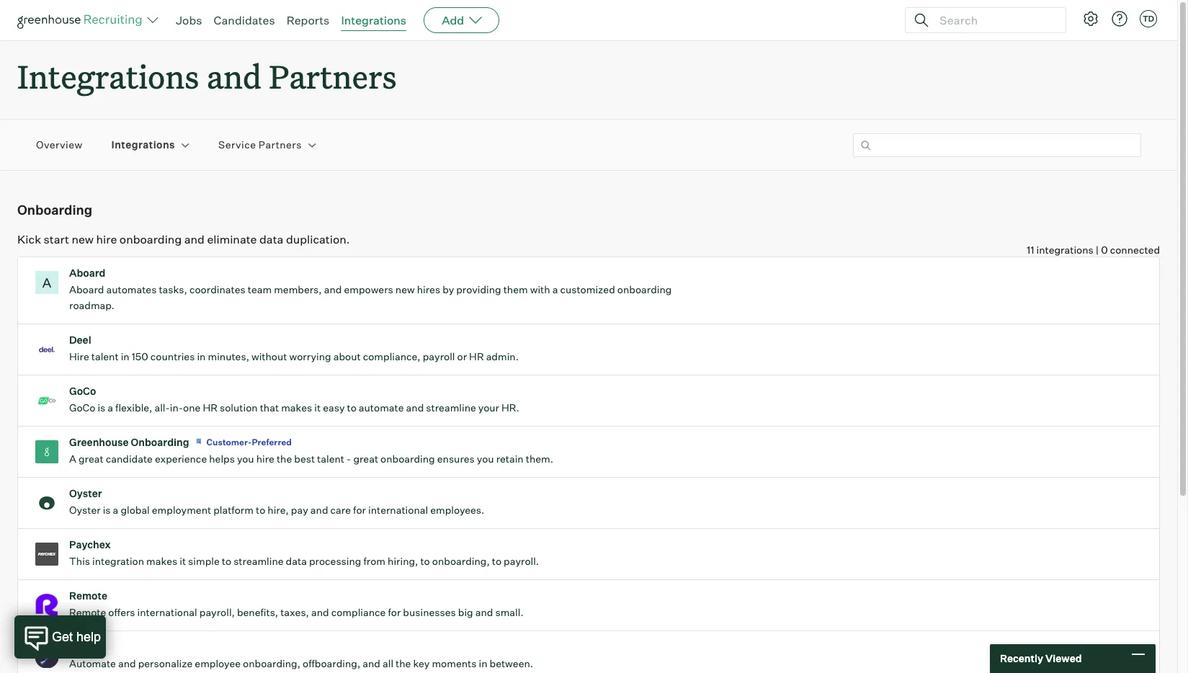 Task type: vqa. For each thing, say whether or not it's contained in the screenshot.
top 2023
no



Task type: describe. For each thing, give the bounding box(es) containing it.
coordinates
[[189, 283, 246, 296]]

processing
[[309, 555, 361, 567]]

it inside paychex this integration makes it simple to streamline data processing from hiring, to onboarding, to payroll.
[[180, 555, 186, 567]]

viewed
[[1046, 652, 1082, 665]]

recently viewed
[[1000, 652, 1082, 665]]

small.
[[495, 606, 524, 619]]

retain
[[496, 453, 524, 465]]

simple
[[188, 555, 220, 567]]

one
[[183, 402, 201, 414]]

2 great from the left
[[353, 453, 378, 465]]

streamline inside the goco goco is a flexible, all-in-one hr solution that makes it easy to automate and streamline your hr.
[[426, 402, 476, 414]]

big
[[458, 606, 473, 619]]

without
[[252, 350, 287, 363]]

greenhouse recruiting image
[[17, 12, 147, 29]]

employees.
[[430, 504, 485, 516]]

1 oyster from the top
[[69, 487, 102, 500]]

integrations and partners
[[17, 55, 397, 97]]

0 vertical spatial integrations
[[341, 13, 407, 27]]

aboard aboard automates tasks, coordinates team members, and empowers new hires by providing them with a customized onboarding roadmap.
[[69, 267, 672, 311]]

experience
[[155, 453, 207, 465]]

1 horizontal spatial talent
[[317, 453, 344, 465]]

in inside sora automate and personalize employee onboarding, offboarding, and all the key moments in between.
[[479, 657, 488, 670]]

from
[[364, 555, 386, 567]]

new inside aboard aboard automates tasks, coordinates team members, and empowers new hires by providing them with a customized onboarding roadmap.
[[396, 283, 415, 296]]

0 vertical spatial partners
[[269, 55, 397, 97]]

in-
[[170, 402, 183, 414]]

payroll.
[[504, 555, 539, 567]]

moments
[[432, 657, 477, 670]]

deel hire talent in 150 countries in minutes, without worrying about compliance, payroll or hr admin.
[[69, 334, 519, 363]]

1 vertical spatial partners
[[259, 139, 302, 151]]

a for oyster oyster is a global employment platform to hire, pay and care for international employees.
[[113, 504, 118, 516]]

international inside oyster oyster is a global employment platform to hire, pay and care for international employees.
[[368, 504, 428, 516]]

recently
[[1000, 652, 1044, 665]]

deel
[[69, 334, 91, 346]]

1 aboard from the top
[[69, 267, 106, 279]]

countries
[[150, 350, 195, 363]]

kick start new hire onboarding and eliminate data duplication.
[[17, 232, 350, 247]]

0 horizontal spatial onboarding
[[17, 202, 92, 218]]

reports link
[[287, 13, 330, 27]]

compliance,
[[363, 350, 421, 363]]

with
[[530, 283, 550, 296]]

onboarding inside aboard aboard automates tasks, coordinates team members, and empowers new hires by providing them with a customized onboarding roadmap.
[[618, 283, 672, 296]]

2 vertical spatial onboarding
[[381, 453, 435, 465]]

2 oyster from the top
[[69, 504, 101, 516]]

customer-
[[207, 437, 252, 448]]

greenhouse onboarding
[[69, 436, 189, 448]]

to right simple
[[222, 555, 231, 567]]

for inside oyster oyster is a global employment platform to hire, pay and care for international employees.
[[353, 504, 366, 516]]

taxes,
[[280, 606, 309, 619]]

automate
[[69, 657, 116, 670]]

that
[[260, 402, 279, 414]]

add button
[[424, 7, 500, 33]]

0 horizontal spatial the
[[277, 453, 292, 465]]

jobs
[[176, 13, 202, 27]]

minutes,
[[208, 350, 249, 363]]

duplication.
[[286, 232, 350, 247]]

a for a
[[42, 275, 51, 291]]

to right hiring,
[[420, 555, 430, 567]]

payroll
[[423, 350, 455, 363]]

a inside aboard aboard automates tasks, coordinates team members, and empowers new hires by providing them with a customized onboarding roadmap.
[[553, 283, 558, 296]]

1 goco from the top
[[69, 385, 96, 397]]

2 aboard from the top
[[69, 283, 104, 296]]

hr inside the goco goco is a flexible, all-in-one hr solution that makes it easy to automate and streamline your hr.
[[203, 402, 218, 414]]

flexible,
[[115, 402, 152, 414]]

and inside the goco goco is a flexible, all-in-one hr solution that makes it easy to automate and streamline your hr.
[[406, 402, 424, 414]]

international inside the remote remote offers international payroll, benefits, taxes, and compliance for businesses big and small.
[[137, 606, 197, 619]]

onboarding, inside paychex this integration makes it simple to streamline data processing from hiring, to onboarding, to payroll.
[[432, 555, 490, 567]]

overview link
[[36, 138, 83, 152]]

Search text field
[[936, 10, 1053, 31]]

0 vertical spatial data
[[259, 232, 284, 247]]

personalize
[[138, 657, 193, 670]]

1 vertical spatial integrations
[[17, 55, 199, 97]]

the inside sora automate and personalize employee onboarding, offboarding, and all the key moments in between.
[[396, 657, 411, 670]]

1 you from the left
[[237, 453, 254, 465]]

1 horizontal spatial in
[[197, 350, 206, 363]]

a great candidate experience helps you hire the best talent - great onboarding ensures you retain them.
[[69, 453, 554, 465]]

them
[[504, 283, 528, 296]]

1 vertical spatial hire
[[256, 453, 275, 465]]

tasks,
[[159, 283, 187, 296]]

ensures
[[437, 453, 475, 465]]

2 remote from the top
[[69, 606, 106, 619]]

members,
[[274, 283, 322, 296]]

is for goco
[[98, 402, 105, 414]]

11
[[1027, 244, 1035, 256]]

candidates
[[214, 13, 275, 27]]

offers
[[108, 606, 135, 619]]

providing
[[456, 283, 501, 296]]

platform
[[213, 504, 254, 516]]

all
[[383, 657, 394, 670]]

connected
[[1110, 244, 1160, 256]]

11 integrations | 0 connected
[[1027, 244, 1160, 256]]

your
[[478, 402, 499, 414]]

or
[[457, 350, 467, 363]]

|
[[1096, 244, 1099, 256]]

overview
[[36, 139, 83, 151]]

remote remote offers international payroll, benefits, taxes, and compliance for businesses big and small.
[[69, 590, 524, 619]]

team
[[248, 283, 272, 296]]

sora
[[69, 641, 92, 653]]

reports
[[287, 13, 330, 27]]

td button
[[1137, 7, 1160, 30]]

kick
[[17, 232, 41, 247]]

payroll,
[[199, 606, 235, 619]]

to left 'payroll.'
[[492, 555, 502, 567]]

1 horizontal spatial onboarding
[[131, 436, 189, 448]]

2 you from the left
[[477, 453, 494, 465]]

a for goco goco is a flexible, all-in-one hr solution that makes it easy to automate and streamline your hr.
[[108, 402, 113, 414]]

candidate
[[106, 453, 153, 465]]

paychex this integration makes it simple to streamline data processing from hiring, to onboarding, to payroll.
[[69, 539, 539, 567]]

sora automate and personalize employee onboarding, offboarding, and all the key moments in between.
[[69, 641, 533, 670]]

paychex
[[69, 539, 111, 551]]

service partners
[[218, 139, 302, 151]]



Task type: locate. For each thing, give the bounding box(es) containing it.
1 vertical spatial a
[[108, 402, 113, 414]]

great
[[79, 453, 104, 465], [353, 453, 378, 465]]

service partners link
[[218, 138, 302, 152]]

hr right or
[[469, 350, 484, 363]]

0 vertical spatial is
[[98, 402, 105, 414]]

1 horizontal spatial makes
[[281, 402, 312, 414]]

1 vertical spatial onboarding,
[[243, 657, 301, 670]]

benefits,
[[237, 606, 278, 619]]

is
[[98, 402, 105, 414], [103, 504, 111, 516]]

1 vertical spatial for
[[388, 606, 401, 619]]

international
[[368, 504, 428, 516], [137, 606, 197, 619]]

0 vertical spatial a
[[42, 275, 51, 291]]

onboarding, down benefits,
[[243, 657, 301, 670]]

1 remote from the top
[[69, 590, 107, 602]]

0 horizontal spatial a
[[42, 275, 51, 291]]

1 great from the left
[[79, 453, 104, 465]]

0 horizontal spatial hire
[[96, 232, 117, 247]]

automate
[[359, 402, 404, 414]]

the left the best
[[277, 453, 292, 465]]

hr right one
[[203, 402, 218, 414]]

the right the all
[[396, 657, 411, 670]]

you left retain
[[477, 453, 494, 465]]

1 horizontal spatial data
[[286, 555, 307, 567]]

employee
[[195, 657, 241, 670]]

onboarding up the experience
[[131, 436, 189, 448]]

0 vertical spatial new
[[72, 232, 94, 247]]

goco
[[69, 385, 96, 397], [69, 402, 95, 414]]

onboarding right customized
[[618, 283, 672, 296]]

0 vertical spatial hire
[[96, 232, 117, 247]]

1 horizontal spatial hire
[[256, 453, 275, 465]]

1 vertical spatial talent
[[317, 453, 344, 465]]

1 horizontal spatial onboarding,
[[432, 555, 490, 567]]

this
[[69, 555, 90, 567]]

0 horizontal spatial makes
[[146, 555, 177, 567]]

helps
[[209, 453, 235, 465]]

a inside oyster oyster is a global employment platform to hire, pay and care for international employees.
[[113, 504, 118, 516]]

0 horizontal spatial great
[[79, 453, 104, 465]]

and inside aboard aboard automates tasks, coordinates team members, and empowers new hires by providing them with a customized onboarding roadmap.
[[324, 283, 342, 296]]

0 vertical spatial for
[[353, 504, 366, 516]]

remote left offers
[[69, 606, 106, 619]]

-
[[347, 453, 351, 465]]

0 vertical spatial international
[[368, 504, 428, 516]]

1 vertical spatial onboarding
[[131, 436, 189, 448]]

easy
[[323, 402, 345, 414]]

roadmap.
[[69, 299, 115, 311]]

solution
[[220, 402, 258, 414]]

1 vertical spatial oyster
[[69, 504, 101, 516]]

in left between.
[[479, 657, 488, 670]]

it inside the goco goco is a flexible, all-in-one hr solution that makes it easy to automate and streamline your hr.
[[314, 402, 321, 414]]

it left simple
[[180, 555, 186, 567]]

in left the 150 in the left bottom of the page
[[121, 350, 129, 363]]

a right with at top
[[553, 283, 558, 296]]

talent right hire
[[91, 350, 119, 363]]

greenhouse
[[69, 436, 129, 448]]

to inside oyster oyster is a global employment platform to hire, pay and care for international employees.
[[256, 504, 265, 516]]

add
[[442, 13, 464, 27]]

a left global
[[113, 504, 118, 516]]

hire
[[69, 350, 89, 363]]

all-
[[155, 402, 170, 414]]

streamline
[[426, 402, 476, 414], [234, 555, 284, 567]]

partners down reports link
[[269, 55, 397, 97]]

0 horizontal spatial integrations link
[[111, 138, 175, 152]]

1 horizontal spatial the
[[396, 657, 411, 670]]

0 horizontal spatial in
[[121, 350, 129, 363]]

candidates link
[[214, 13, 275, 27]]

you
[[237, 453, 254, 465], [477, 453, 494, 465]]

data inside paychex this integration makes it simple to streamline data processing from hiring, to onboarding, to payroll.
[[286, 555, 307, 567]]

partners right service
[[259, 139, 302, 151]]

is left global
[[103, 504, 111, 516]]

1 horizontal spatial integrations link
[[341, 13, 407, 27]]

1 horizontal spatial international
[[368, 504, 428, 516]]

is left flexible,
[[98, 402, 105, 414]]

and inside oyster oyster is a global employment platform to hire, pay and care for international employees.
[[310, 504, 328, 516]]

talent inside deel hire talent in 150 countries in minutes, without worrying about compliance, payroll or hr admin.
[[91, 350, 119, 363]]

it left easy
[[314, 402, 321, 414]]

international up hiring,
[[368, 504, 428, 516]]

in left minutes,
[[197, 350, 206, 363]]

aboard
[[69, 267, 106, 279], [69, 283, 104, 296]]

1 horizontal spatial you
[[477, 453, 494, 465]]

international right offers
[[137, 606, 197, 619]]

1 vertical spatial is
[[103, 504, 111, 516]]

configure image
[[1083, 10, 1100, 27]]

onboarding up start
[[17, 202, 92, 218]]

0 horizontal spatial talent
[[91, 350, 119, 363]]

0 vertical spatial it
[[314, 402, 321, 414]]

0 vertical spatial streamline
[[426, 402, 476, 414]]

it
[[314, 402, 321, 414], [180, 555, 186, 567]]

new
[[72, 232, 94, 247], [396, 283, 415, 296]]

0 vertical spatial onboarding
[[17, 202, 92, 218]]

automates
[[106, 283, 157, 296]]

makes
[[281, 402, 312, 414], [146, 555, 177, 567]]

oyster
[[69, 487, 102, 500], [69, 504, 101, 516]]

data right eliminate
[[259, 232, 284, 247]]

for
[[353, 504, 366, 516], [388, 606, 401, 619]]

1 vertical spatial streamline
[[234, 555, 284, 567]]

a inside the goco goco is a flexible, all-in-one hr solution that makes it easy to automate and streamline your hr.
[[108, 402, 113, 414]]

is inside the goco goco is a flexible, all-in-one hr solution that makes it easy to automate and streamline your hr.
[[98, 402, 105, 414]]

0 vertical spatial goco
[[69, 385, 96, 397]]

1 horizontal spatial a
[[69, 453, 76, 465]]

1 horizontal spatial great
[[353, 453, 378, 465]]

0 vertical spatial oyster
[[69, 487, 102, 500]]

1 horizontal spatial onboarding
[[381, 453, 435, 465]]

pay
[[291, 504, 308, 516]]

1 vertical spatial makes
[[146, 555, 177, 567]]

to
[[347, 402, 357, 414], [256, 504, 265, 516], [222, 555, 231, 567], [420, 555, 430, 567], [492, 555, 502, 567]]

1 horizontal spatial it
[[314, 402, 321, 414]]

start
[[44, 232, 69, 247]]

between.
[[490, 657, 533, 670]]

1 vertical spatial it
[[180, 555, 186, 567]]

1 vertical spatial the
[[396, 657, 411, 670]]

hires
[[417, 283, 440, 296]]

td
[[1143, 14, 1155, 24]]

hire down preferred
[[256, 453, 275, 465]]

offboarding,
[[303, 657, 361, 670]]

hiring,
[[388, 555, 418, 567]]

integrations
[[341, 13, 407, 27], [17, 55, 199, 97], [111, 139, 175, 151]]

0 vertical spatial onboarding,
[[432, 555, 490, 567]]

jobs link
[[176, 13, 202, 27]]

0 vertical spatial aboard
[[69, 267, 106, 279]]

1 vertical spatial remote
[[69, 606, 106, 619]]

for right care
[[353, 504, 366, 516]]

td button
[[1140, 10, 1157, 27]]

0 vertical spatial makes
[[281, 402, 312, 414]]

0 horizontal spatial onboarding,
[[243, 657, 301, 670]]

care
[[330, 504, 351, 516]]

0 vertical spatial the
[[277, 453, 292, 465]]

1 vertical spatial aboard
[[69, 283, 104, 296]]

talent left -
[[317, 453, 344, 465]]

by
[[443, 283, 454, 296]]

oyster oyster is a global employment platform to hire, pay and care for international employees.
[[69, 487, 485, 516]]

onboarding
[[17, 202, 92, 218], [131, 436, 189, 448]]

to inside the goco goco is a flexible, all-in-one hr solution that makes it easy to automate and streamline your hr.
[[347, 402, 357, 414]]

onboarding, inside sora automate and personalize employee onboarding, offboarding, and all the key moments in between.
[[243, 657, 301, 670]]

remote
[[69, 590, 107, 602], [69, 606, 106, 619]]

hire right start
[[96, 232, 117, 247]]

0 horizontal spatial hr
[[203, 402, 218, 414]]

a down greenhouse
[[69, 453, 76, 465]]

makes left simple
[[146, 555, 177, 567]]

data
[[259, 232, 284, 247], [286, 555, 307, 567]]

makes inside paychex this integration makes it simple to streamline data processing from hiring, to onboarding, to payroll.
[[146, 555, 177, 567]]

customized
[[560, 283, 615, 296]]

1 horizontal spatial new
[[396, 283, 415, 296]]

150
[[132, 350, 148, 363]]

0 horizontal spatial you
[[237, 453, 254, 465]]

key
[[413, 657, 430, 670]]

new left hires
[[396, 283, 415, 296]]

None text field
[[853, 133, 1142, 157]]

0 horizontal spatial onboarding
[[120, 232, 182, 247]]

great down greenhouse
[[79, 453, 104, 465]]

in
[[121, 350, 129, 363], [197, 350, 206, 363], [479, 657, 488, 670]]

0 horizontal spatial streamline
[[234, 555, 284, 567]]

a down start
[[42, 275, 51, 291]]

new right start
[[72, 232, 94, 247]]

streamline up benefits,
[[234, 555, 284, 567]]

compliance
[[331, 606, 386, 619]]

makes inside the goco goco is a flexible, all-in-one hr solution that makes it easy to automate and streamline your hr.
[[281, 402, 312, 414]]

best
[[294, 453, 315, 465]]

0 vertical spatial hr
[[469, 350, 484, 363]]

hr
[[469, 350, 484, 363], [203, 402, 218, 414]]

hire,
[[268, 504, 289, 516]]

you down customer-preferred
[[237, 453, 254, 465]]

1 vertical spatial goco
[[69, 402, 95, 414]]

0 vertical spatial a
[[553, 283, 558, 296]]

goco down hire
[[69, 385, 96, 397]]

data left processing
[[286, 555, 307, 567]]

is for oyster
[[103, 504, 111, 516]]

0 horizontal spatial international
[[137, 606, 197, 619]]

0 horizontal spatial data
[[259, 232, 284, 247]]

1 vertical spatial international
[[137, 606, 197, 619]]

for inside the remote remote offers international payroll, benefits, taxes, and compliance for businesses big and small.
[[388, 606, 401, 619]]

1 vertical spatial integrations link
[[111, 138, 175, 152]]

streamline left the your
[[426, 402, 476, 414]]

0 vertical spatial onboarding
[[120, 232, 182, 247]]

onboarding up automates
[[120, 232, 182, 247]]

2 vertical spatial integrations
[[111, 139, 175, 151]]

onboarding, down employees.
[[432, 555, 490, 567]]

global
[[121, 504, 150, 516]]

1 horizontal spatial for
[[388, 606, 401, 619]]

1 vertical spatial new
[[396, 283, 415, 296]]

0 horizontal spatial new
[[72, 232, 94, 247]]

hr.
[[502, 402, 519, 414]]

is inside oyster oyster is a global employment platform to hire, pay and care for international employees.
[[103, 504, 111, 516]]

onboarding,
[[432, 555, 490, 567], [243, 657, 301, 670]]

1 horizontal spatial streamline
[[426, 402, 476, 414]]

0 vertical spatial remote
[[69, 590, 107, 602]]

goco up greenhouse
[[69, 402, 95, 414]]

2 vertical spatial a
[[113, 504, 118, 516]]

1 vertical spatial hr
[[203, 402, 218, 414]]

2 goco from the top
[[69, 402, 95, 414]]

great right -
[[353, 453, 378, 465]]

2 horizontal spatial onboarding
[[618, 283, 672, 296]]

to right easy
[[347, 402, 357, 414]]

for left businesses
[[388, 606, 401, 619]]

0 horizontal spatial for
[[353, 504, 366, 516]]

hr inside deel hire talent in 150 countries in minutes, without worrying about compliance, payroll or hr admin.
[[469, 350, 484, 363]]

1 horizontal spatial hr
[[469, 350, 484, 363]]

2 horizontal spatial in
[[479, 657, 488, 670]]

onboarding left ensures
[[381, 453, 435, 465]]

businesses
[[403, 606, 456, 619]]

streamline inside paychex this integration makes it simple to streamline data processing from hiring, to onboarding, to payroll.
[[234, 555, 284, 567]]

1 vertical spatial data
[[286, 555, 307, 567]]

to left hire,
[[256, 504, 265, 516]]

worrying
[[289, 350, 331, 363]]

employment
[[152, 504, 211, 516]]

a left flexible,
[[108, 402, 113, 414]]

1 vertical spatial a
[[69, 453, 76, 465]]

0 horizontal spatial it
[[180, 555, 186, 567]]

0 vertical spatial talent
[[91, 350, 119, 363]]

the
[[277, 453, 292, 465], [396, 657, 411, 670]]

makes right that
[[281, 402, 312, 414]]

remote down this
[[69, 590, 107, 602]]

0 vertical spatial integrations link
[[341, 13, 407, 27]]

integrations
[[1037, 244, 1094, 256]]

a for a great candidate experience helps you hire the best talent - great onboarding ensures you retain them.
[[69, 453, 76, 465]]

1 vertical spatial onboarding
[[618, 283, 672, 296]]



